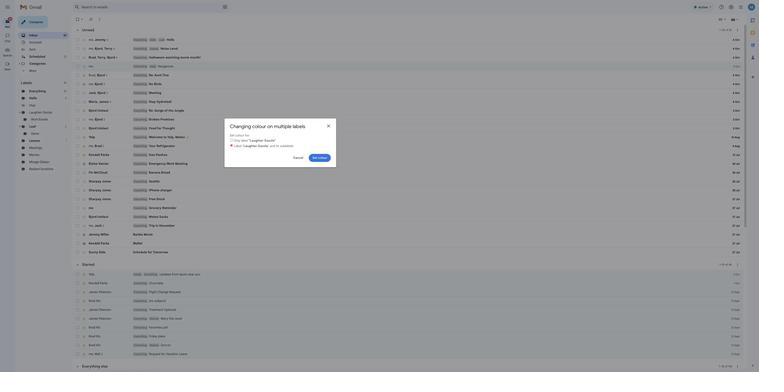 Task type: vqa. For each thing, say whether or not it's contained in the screenshot.


Task type: describe. For each thing, give the bounding box(es) containing it.
grocery
[[166, 229, 179, 234]]

near
[[209, 303, 216, 307]]

sharpay jones for charger
[[99, 210, 123, 214]]

hiya link
[[33, 115, 39, 119]]

categories
[[33, 69, 51, 73]]

everything seattle
[[149, 200, 177, 204]]

bjord up jack , bjord
[[105, 91, 114, 96]]

snoozed link
[[33, 45, 46, 49]]

refresh image
[[99, 19, 103, 24]]

everything welcome to yelp, mateo
[[149, 150, 206, 155]]

row containing maria
[[80, 108, 760, 118]]

hello link
[[33, 107, 41, 111]]

me , bjord
[[99, 91, 114, 96]]

2 brad klo from the top
[[99, 362, 112, 367]]

umlaut for food for thought
[[108, 141, 120, 145]]

tomorrow
[[170, 279, 187, 283]]

re:
[[166, 121, 171, 125]]

laughter
[[33, 123, 47, 127]]

19 row from the top
[[80, 227, 760, 236]]

scheduled link
[[33, 61, 50, 65]]

favorites poll link
[[148, 362, 760, 367]]

everything inside everything (no subject)
[[149, 333, 163, 337]]

inbox link
[[33, 37, 42, 41]]

sent link
[[33, 53, 40, 57]]

bjord umlaut for food
[[99, 141, 120, 145]]

1 vertical spatial terry
[[108, 62, 117, 66]]

hello down halloween at the top
[[166, 72, 173, 76]]

schedule for tomorrow link
[[148, 278, 760, 283]]

everything trip in december
[[149, 249, 194, 253]]

request
[[188, 323, 201, 327]]

hello up noise level
[[185, 42, 194, 46]]

vanian
[[109, 180, 121, 184]]

month!
[[211, 62, 223, 66]]

sent
[[33, 53, 40, 57]]

snoozed
[[33, 45, 46, 49]]

set for set colour
[[347, 173, 353, 178]]

james for treatment optional
[[99, 343, 109, 347]]

on
[[297, 137, 303, 144]]

trip
[[166, 249, 172, 253]]

everything meeting
[[149, 101, 179, 105]]

everything (no subject)
[[149, 333, 184, 337]]

33
[[71, 37, 74, 41]]

, for me , brad
[[103, 160, 104, 165]]

21
[[71, 61, 74, 65]]

work emails link
[[34, 131, 53, 135]]

meetings
[[33, 162, 47, 167]]

jungle
[[193, 121, 205, 125]]

unread button
[[81, 29, 107, 39]]

maria
[[99, 111, 108, 115]]

gorge
[[172, 121, 182, 125]]

everything inside everything broken promises
[[149, 131, 163, 135]]

yelp for welcome to yelp, mateo
[[99, 150, 106, 155]]

row containing jack
[[80, 99, 760, 108]]

31 row from the top
[[80, 360, 760, 369]]

meetings link
[[33, 162, 47, 167]]

bjord down me , bjord 2
[[99, 141, 107, 145]]

james for flight change request
[[99, 323, 109, 327]]

stay
[[166, 111, 173, 115]]

main menu image
[[5, 5, 11, 11]]

spots
[[199, 303, 208, 307]]

spaces
[[3, 60, 13, 63]]

29 row from the top
[[80, 340, 760, 350]]

kendall parks for dan
[[99, 170, 121, 174]]

2 for james
[[122, 111, 123, 115]]

jeremy
[[105, 42, 118, 46]]

treatment
[[166, 343, 182, 347]]

0 horizontal spatial leaves
[[33, 154, 44, 159]]

social
[[149, 303, 157, 307]]

eloise vanian
[[99, 180, 121, 184]]

changing colour on multiple labels
[[256, 137, 339, 144]]

sucks
[[177, 239, 187, 243]]

20 row from the top
[[80, 236, 760, 246]]

everything inside eloise vanian row
[[149, 180, 163, 184]]

18 row from the top
[[80, 217, 760, 227]]

Search in emails search field
[[80, 2, 257, 14]]

everything inside everything flight change request
[[149, 323, 163, 327]]

everything your refrigerator
[[149, 160, 194, 165]]

sharpay for stock
[[99, 219, 113, 224]]

emails
[[43, 131, 53, 135]]

jones for seattle
[[113, 200, 123, 204]]

2 for jeremy
[[119, 42, 120, 46]]

chocolate
[[166, 313, 182, 317]]

memes link
[[33, 170, 44, 174]]

everything free stock
[[149, 219, 183, 224]]

everything inside everything re: gorge of the jungle
[[149, 121, 163, 125]]

fin
[[99, 190, 104, 194]]

sublabels
[[312, 160, 326, 164]]

everything inside everything banana bread
[[149, 190, 163, 194]]

3 row from the top
[[80, 59, 760, 69]]

set colour
[[347, 173, 364, 178]]

everything re: gorge of the jungle
[[149, 121, 205, 125]]

jones for iphone charger
[[113, 210, 123, 214]]

banana
[[166, 190, 178, 194]]

chat heading
[[0, 44, 17, 48]]

dazzle
[[47, 123, 58, 127]]

mail heading
[[0, 28, 17, 32]]

leaves link
[[33, 154, 44, 159]]

labels
[[23, 90, 35, 95]]

, for me , jack
[[103, 249, 104, 253]]

me , brad
[[99, 160, 113, 165]]

level inside unread tab panel
[[189, 52, 198, 56]]

row containing sunny side
[[80, 276, 760, 286]]

21 row from the top
[[80, 246, 760, 256]]

leaf inside row
[[177, 42, 183, 46]]

peterson for treatment
[[110, 343, 123, 347]]

stock
[[174, 219, 183, 224]]

everything link inside eloise vanian row
[[148, 180, 760, 185]]

james for retry the level
[[99, 352, 109, 357]]

unread tab panel
[[80, 28, 760, 286]]

1 me from the top
[[99, 42, 103, 46]]

2 up 1
[[72, 139, 74, 143]]

changing colour on multiple labels alert dialog
[[250, 132, 374, 186]]

26 row from the top
[[80, 310, 760, 320]]

2 row from the top
[[80, 49, 760, 59]]

(no
[[166, 333, 171, 337]]

schedule
[[148, 279, 163, 283]]

1 sharpay jones from the top
[[99, 200, 123, 204]]

categories link
[[33, 69, 51, 73]]

dan
[[166, 170, 172, 174]]

parks for dan flashes
[[112, 170, 121, 174]]

everything halloween watching movie month!
[[149, 62, 223, 66]]

6 row from the top
[[80, 89, 760, 99]]

starred
[[91, 292, 105, 297]]

14 row from the top
[[80, 167, 760, 177]]

everything inside everything free stock
[[149, 220, 163, 223]]

16 row from the top
[[80, 197, 760, 207]]

everything mateo sucks
[[149, 239, 187, 243]]

scheduled
[[33, 61, 50, 65]]

2 kendall parks from the top
[[99, 269, 121, 273]]

search in emails image
[[81, 3, 90, 12]]

work emails
[[34, 131, 53, 135]]

promises
[[178, 131, 194, 135]]

subject)
[[172, 333, 184, 337]]

5 row from the top
[[80, 79, 760, 89]]

me , jeremy 2
[[99, 42, 120, 46]]

4 me from the top
[[99, 91, 103, 96]]

level inside starred tab panel
[[194, 352, 202, 357]]

1
[[73, 155, 74, 158]]

1 vertical spatial parks
[[112, 269, 121, 273]]

everything stay hydrated!
[[149, 111, 191, 115]]

cancel button
[[322, 171, 341, 180]]

the inside unread tab panel
[[187, 121, 193, 125]]

row containing fin mccloud
[[80, 187, 760, 197]]

favorites
[[166, 362, 180, 367]]

1 sharpay from the top
[[99, 200, 113, 204]]

kendall parks for chocolate
[[99, 313, 119, 317]]

brad ,
[[99, 81, 108, 86]]

everything inside everything iphone charger
[[149, 210, 163, 214]]

its
[[307, 160, 311, 164]]

13 row from the top
[[80, 158, 760, 167]]

leaf link
[[33, 139, 40, 143]]

, for maria , james 2
[[108, 111, 109, 115]]

25 row from the top
[[80, 300, 760, 310]]

december
[[177, 249, 194, 253]]

fin mccloud
[[99, 190, 119, 194]]

everything inside the everything your refrigerator
[[149, 161, 163, 164]]

flashes
[[173, 170, 186, 174]]

2 klo from the top
[[107, 362, 112, 367]]

1 klo from the top
[[107, 333, 112, 337]]

everything inside everything chocolate
[[149, 313, 163, 317]]

8 me from the top
[[99, 249, 103, 253]]

4 for bjord
[[129, 62, 131, 66]]

eloise vanian row
[[80, 177, 760, 187]]



Task type: locate. For each thing, give the bounding box(es) containing it.
4 for terry
[[126, 52, 127, 56]]

4 inside brad , terry , bjord 4
[[129, 62, 131, 66]]

1 kendall from the top
[[99, 170, 111, 174]]

food
[[166, 141, 174, 145]]

meeting
[[166, 101, 179, 105]]

mateo up everything trip in december
[[166, 239, 176, 243]]

hello
[[185, 42, 194, 46], [166, 42, 173, 46], [166, 72, 173, 76], [33, 107, 41, 111]]

kendall parks up eloise vanian
[[99, 170, 121, 174]]

spaces heading
[[0, 60, 17, 64]]

the
[[187, 121, 193, 125], [188, 352, 193, 357]]

yelp inside starred tab panel
[[99, 303, 105, 307]]

2 vertical spatial kendall parks
[[99, 313, 119, 317]]

charger
[[178, 210, 191, 214]]

1 vertical spatial brad klo
[[99, 362, 112, 367]]

1 vertical spatial james peterson
[[99, 343, 123, 347]]

1 horizontal spatial leaves
[[166, 52, 176, 56]]

0 vertical spatial parks
[[112, 170, 121, 174]]

bjord umlaut
[[99, 121, 120, 125], [99, 141, 120, 145], [99, 239, 120, 243]]

11 row from the top
[[80, 138, 760, 148]]

9 row from the top
[[80, 118, 760, 128]]

1 horizontal spatial leaf
[[177, 42, 183, 46]]

from
[[191, 303, 198, 307]]

for
[[175, 141, 179, 145], [164, 279, 169, 283]]

2 james peterson from the top
[[99, 343, 123, 347]]

starred button
[[81, 290, 107, 300]]

james inside unread tab panel
[[110, 111, 121, 115]]

yelp down starred
[[99, 303, 105, 307]]

seattle
[[166, 200, 177, 204]]

umlaut down maria , james 2
[[108, 121, 120, 125]]

1 vertical spatial the
[[188, 352, 193, 357]]

sunny side
[[99, 279, 117, 283]]

2 sharpay from the top
[[99, 210, 113, 214]]

3
[[72, 107, 74, 111]]

17 row from the top
[[80, 207, 760, 217]]

everything dan flashes
[[149, 170, 186, 174]]

0 vertical spatial mateo
[[195, 150, 205, 155]]

refrigerator
[[174, 160, 194, 165]]

0 vertical spatial yelp
[[99, 150, 106, 155]]

me , jack
[[99, 249, 113, 253]]

1 vertical spatial mateo
[[166, 239, 176, 243]]

2 vertical spatial bjord umlaut
[[99, 239, 120, 243]]

peterson
[[110, 323, 123, 327], [110, 343, 123, 347], [110, 352, 123, 357]]

leaf up noise on the left
[[177, 42, 183, 46]]

set inside the set colour for: "laughter dazzle" 'laughter dazzle' and its sublabels
[[256, 148, 261, 153]]

0 vertical spatial kendall parks
[[99, 170, 121, 174]]

yelp up me , brad on the left top of the page
[[99, 150, 106, 155]]

1 horizontal spatial mateo
[[195, 150, 205, 155]]

, for brad , terry , bjord 4
[[106, 62, 107, 66]]

, for me , bjord
[[103, 91, 104, 96]]

12 row from the top
[[80, 148, 760, 158]]

everything inside everything trip in december
[[149, 249, 163, 253]]

1 jones from the top
[[113, 200, 123, 204]]

0 vertical spatial brad klo
[[99, 333, 112, 337]]

4 inside me , bjord , terry 4
[[126, 52, 127, 56]]

jones for free stock
[[113, 219, 123, 224]]

4 row from the top
[[80, 69, 760, 79]]

yelp for updates from spots near you
[[99, 303, 105, 307]]

bjord
[[105, 52, 114, 56], [119, 62, 128, 66], [105, 91, 114, 96], [108, 101, 117, 105], [99, 121, 107, 125], [105, 131, 114, 135], [99, 141, 107, 145], [99, 239, 107, 243]]

bjord umlaut up me , jack
[[99, 239, 120, 243]]

bjord umlaut for mateo
[[99, 239, 120, 243]]

jones
[[113, 200, 123, 204], [113, 210, 123, 214], [113, 219, 123, 224]]

umlaut for mateo sucks
[[108, 239, 120, 243]]

2 sharpay jones from the top
[[99, 210, 123, 214]]

colour inside button
[[354, 173, 364, 178]]

the right retry
[[188, 352, 193, 357]]

sharpay for charger
[[99, 210, 113, 214]]

1 vertical spatial klo
[[107, 362, 112, 367]]

1 vertical spatial set
[[347, 173, 353, 178]]

james peterson for treatment
[[99, 343, 123, 347]]

parks for chocolate
[[111, 313, 119, 317]]

kendall
[[99, 170, 111, 174], [99, 269, 111, 273], [99, 313, 110, 317]]

peterson for flight
[[110, 323, 123, 327]]

mail navigation
[[0, 16, 17, 373]]

colour
[[280, 137, 296, 144], [262, 148, 272, 153], [354, 173, 364, 178]]

sharpay jones for stock
[[99, 219, 123, 224]]

, for me , jeremy 2
[[103, 42, 104, 46]]

everything
[[149, 42, 163, 46], [149, 52, 163, 56], [149, 62, 163, 66], [149, 72, 163, 76], [149, 82, 163, 85], [149, 92, 163, 95], [33, 99, 51, 103], [149, 101, 163, 105], [149, 111, 163, 115], [149, 121, 163, 125], [149, 131, 163, 135], [149, 141, 163, 145], [149, 151, 163, 154], [149, 161, 163, 164], [149, 170, 163, 174], [149, 180, 163, 184], [149, 190, 163, 194], [149, 200, 163, 204], [149, 210, 163, 214], [149, 220, 163, 223], [149, 230, 163, 233], [149, 239, 163, 243], [149, 249, 163, 253], [160, 303, 175, 307], [149, 313, 163, 317], [149, 323, 163, 327], [149, 333, 163, 337], [149, 343, 163, 347], [149, 353, 163, 356]]

0 horizontal spatial 4
[[126, 52, 127, 56]]

0 vertical spatial level
[[189, 52, 198, 56]]

0 vertical spatial sharpay jones
[[99, 200, 123, 204]]

level up watching
[[189, 52, 198, 56]]

changing
[[256, 137, 279, 144]]

1 horizontal spatial 4
[[129, 62, 131, 66]]

1 yelp from the top
[[99, 150, 106, 155]]

everything iphone charger
[[149, 210, 191, 214]]

level
[[189, 52, 198, 56], [194, 352, 202, 357]]

labels
[[325, 137, 339, 144]]

leaves inside unread tab panel
[[166, 52, 176, 56]]

mail, 33 unread messages image
[[8, 20, 14, 25]]

main content containing unread
[[80, 16, 760, 373]]

set down the changing
[[256, 148, 261, 153]]

1 peterson from the top
[[110, 323, 123, 327]]

for right food
[[175, 141, 179, 145]]

main content
[[80, 16, 760, 373]]

bjord umlaut down me , bjord 2
[[99, 141, 120, 145]]

leaf down work
[[33, 139, 40, 143]]

sharpay jones
[[99, 200, 123, 204], [99, 210, 123, 214], [99, 219, 123, 224]]

gems link
[[34, 147, 43, 151]]

2 umlaut from the top
[[108, 141, 120, 145]]

2 peterson from the top
[[110, 343, 123, 347]]

15 row from the top
[[80, 187, 760, 197]]

0 vertical spatial jones
[[113, 200, 123, 204]]

bjord up maria , james 2
[[108, 101, 117, 105]]

5 me from the top
[[99, 131, 103, 135]]

0 horizontal spatial leaf
[[33, 139, 40, 143]]

wallet link
[[148, 268, 760, 273]]

maria , james 2
[[99, 111, 123, 115]]

kendall for dan
[[99, 170, 111, 174]]

labels heading
[[23, 90, 70, 95]]

everything inside everything welcome to yelp, mateo
[[149, 151, 163, 154]]

kendall up eloise
[[99, 170, 111, 174]]

gems
[[34, 147, 43, 151]]

heading
[[0, 75, 17, 79]]

work
[[34, 131, 42, 135]]

3 kendall parks from the top
[[99, 313, 119, 317]]

, for brad ,
[[106, 81, 107, 86]]

6 me from the top
[[99, 160, 103, 165]]

1 vertical spatial leaves
[[33, 154, 44, 159]]

1 vertical spatial sharpay
[[99, 210, 113, 214]]

me , bjord 2
[[99, 131, 117, 135]]

change
[[175, 323, 187, 327]]

0 vertical spatial bjord umlaut
[[99, 121, 120, 125]]

wallet
[[148, 269, 158, 273]]

everything inside everything dan flashes
[[149, 170, 163, 174]]

2 right jeremy
[[119, 42, 120, 46]]

2 vertical spatial sharpay
[[99, 219, 113, 224]]

bjord down maria
[[99, 121, 107, 125]]

2 jones from the top
[[113, 210, 123, 214]]

set right cancel
[[347, 173, 353, 178]]

1 bjord umlaut from the top
[[99, 121, 120, 125]]

0 vertical spatial james peterson
[[99, 323, 123, 327]]

27 row from the top
[[80, 320, 760, 330]]

umlaut for re: gorge of the jungle
[[108, 121, 120, 125]]

bjord down me , jeremy 2
[[105, 52, 114, 56]]

optional
[[182, 343, 196, 347]]

8 row from the top
[[80, 108, 760, 118]]

for right schedule
[[164, 279, 169, 283]]

7 me from the top
[[99, 229, 104, 234]]

everything inside everything halloween watching movie month!
[[149, 62, 163, 66]]

1 vertical spatial jones
[[113, 210, 123, 214]]

updates from spots near you
[[177, 303, 222, 307]]

1 vertical spatial kendall
[[99, 269, 111, 273]]

updates
[[177, 303, 190, 307]]

0 vertical spatial jack
[[99, 101, 106, 105]]

colour inside the set colour for: "laughter dazzle" 'laughter dazzle' and its sublabels
[[262, 148, 272, 153]]

bjord umlaut up me , bjord 2
[[99, 121, 120, 125]]

1 vertical spatial yelp
[[99, 303, 105, 307]]

2 inside maria , james 2
[[122, 111, 123, 115]]

0 vertical spatial leaves
[[166, 52, 176, 56]]

1 vertical spatial jack
[[105, 249, 113, 253]]

2 vertical spatial colour
[[354, 173, 364, 178]]

"laughter
[[276, 154, 293, 159]]

changing colour on multiple labels heading
[[256, 137, 339, 144]]

1 vertical spatial sharpay jones
[[99, 210, 123, 214]]

james peterson for flight
[[99, 323, 123, 327]]

for:
[[272, 148, 278, 153]]

3 jones from the top
[[113, 219, 123, 224]]

your
[[166, 160, 173, 165]]

7 row from the top
[[80, 99, 760, 108]]

1 vertical spatial colour
[[262, 148, 272, 153]]

terry up brad , terry , bjord 4
[[116, 52, 125, 56]]

1 brad klo from the top
[[99, 333, 112, 337]]

umlaut down me , bjord 2
[[108, 141, 120, 145]]

0 vertical spatial terry
[[116, 52, 125, 56]]

1 horizontal spatial colour
[[280, 137, 296, 144]]

the inside starred tab panel
[[188, 352, 193, 357]]

kangeroos
[[176, 72, 193, 76]]

bjord up me , jack
[[99, 239, 107, 243]]

24 row from the top
[[80, 276, 760, 286]]

set inside set colour button
[[347, 173, 353, 178]]

colour for on
[[280, 137, 296, 144]]

leaves up halloween at the top
[[166, 52, 176, 56]]

, for me , bjord , terry 4
[[103, 52, 104, 56]]

retry
[[179, 352, 187, 357]]

cancel
[[326, 173, 337, 178]]

2 bjord umlaut from the top
[[99, 141, 120, 145]]

2 right maria
[[122, 111, 123, 115]]

and
[[300, 160, 306, 164]]

0 vertical spatial the
[[187, 121, 193, 125]]

2
[[119, 42, 120, 46], [122, 111, 123, 115], [115, 131, 117, 135], [72, 139, 74, 143]]

everything inside the everything treatment optional
[[149, 343, 163, 347]]

kendall for chocolate
[[99, 313, 110, 317]]

1 vertical spatial level
[[194, 352, 202, 357]]

0 vertical spatial 4
[[126, 52, 127, 56]]

1 james peterson from the top
[[99, 323, 123, 327]]

0 vertical spatial leaf
[[177, 42, 183, 46]]

terry down me , bjord , terry 4
[[108, 62, 117, 66]]

mateo right yelp,
[[195, 150, 205, 155]]

1 horizontal spatial for
[[175, 141, 179, 145]]

set colour button
[[343, 171, 368, 180]]

3 james peterson from the top
[[99, 352, 123, 357]]

everything flight change request
[[149, 323, 201, 327]]

2 vertical spatial peterson
[[110, 352, 123, 357]]

0 vertical spatial klo
[[107, 333, 112, 337]]

everything inside everything meeting
[[149, 101, 163, 105]]

row
[[80, 39, 760, 49], [80, 49, 760, 59], [80, 59, 760, 69], [80, 69, 760, 79], [80, 79, 760, 89], [80, 89, 760, 99], [80, 99, 760, 108], [80, 108, 760, 118], [80, 118, 760, 128], [80, 128, 760, 138], [80, 138, 760, 148], [80, 148, 760, 158], [80, 158, 760, 167], [80, 167, 760, 177], [80, 187, 760, 197], [80, 197, 760, 207], [80, 207, 760, 217], [80, 217, 760, 227], [80, 227, 760, 236], [80, 236, 760, 246], [80, 246, 760, 256], [80, 256, 760, 266], [80, 266, 760, 276], [80, 276, 760, 286], [80, 300, 760, 310], [80, 310, 760, 320], [80, 320, 760, 330], [80, 330, 760, 340], [80, 340, 760, 350], [80, 350, 760, 360], [80, 360, 760, 369]]

0 vertical spatial sharpay
[[99, 200, 113, 204]]

0 vertical spatial umlaut
[[108, 121, 120, 125]]

2 down maria , james 2
[[115, 131, 117, 135]]

everything inside everything food for thought
[[149, 141, 163, 145]]

kendall down starred
[[99, 313, 110, 317]]

0 vertical spatial set
[[256, 148, 261, 153]]

1 vertical spatial umlaut
[[108, 141, 120, 145]]

2 me from the top
[[99, 52, 103, 56]]

dazzle"
[[294, 154, 307, 159]]

the right of
[[187, 121, 193, 125]]

sunny
[[99, 279, 109, 283]]

watching
[[184, 62, 199, 66]]

bjord down me , bjord , terry 4
[[119, 62, 128, 66]]

compose button
[[20, 18, 54, 32]]

side
[[110, 279, 117, 283]]

1 vertical spatial for
[[164, 279, 169, 283]]

10 row from the top
[[80, 128, 760, 138]]

1 vertical spatial memes
[[166, 353, 176, 356]]

kendall parks inside starred tab panel
[[99, 313, 119, 317]]

gmail image
[[22, 3, 49, 13]]

of
[[183, 121, 186, 125]]

, for me , bjord 2
[[103, 131, 104, 135]]

4
[[126, 52, 127, 56], [129, 62, 131, 66]]

level down optional
[[194, 352, 202, 357]]

bjord umlaut for re:
[[99, 121, 120, 125]]

1 horizontal spatial set
[[347, 173, 353, 178]]

0 horizontal spatial set
[[256, 148, 261, 153]]

parks inside starred tab panel
[[111, 313, 119, 317]]

1 umlaut from the top
[[108, 121, 120, 125]]

1 kendall parks from the top
[[99, 170, 121, 174]]

free
[[166, 219, 173, 224]]

kendall inside starred tab panel
[[99, 313, 110, 317]]

colour for for:
[[262, 148, 272, 153]]

everything chocolate
[[149, 313, 182, 317]]

to
[[182, 150, 185, 155]]

set for set colour for: "laughter dazzle" 'laughter dazzle' and its sublabels
[[256, 148, 261, 153]]

3 me from the top
[[99, 72, 103, 76]]

schedule for tomorrow
[[148, 279, 187, 283]]

0 horizontal spatial memes
[[33, 170, 44, 174]]

28 row from the top
[[80, 330, 760, 340]]

compose
[[33, 22, 48, 27]]

0 horizontal spatial colour
[[262, 148, 272, 153]]

0 vertical spatial memes
[[33, 170, 44, 174]]

everything broken promises
[[149, 131, 194, 135]]

hiya
[[33, 115, 39, 119]]

broken
[[166, 131, 177, 135]]

poll
[[181, 362, 186, 367]]

0 vertical spatial for
[[175, 141, 179, 145]]

3 kendall from the top
[[99, 313, 110, 317]]

2 vertical spatial james peterson
[[99, 352, 123, 357]]

everything inside everything seattle
[[149, 200, 163, 204]]

1 vertical spatial peterson
[[110, 343, 123, 347]]

2 vertical spatial jones
[[113, 219, 123, 224]]

hello up halloween at the top
[[166, 42, 173, 46]]

1 vertical spatial 4
[[129, 62, 131, 66]]

yelp inside unread tab panel
[[99, 150, 106, 155]]

everything inside everything mateo sucks
[[149, 239, 163, 243]]

bjord down maria , james 2
[[105, 131, 114, 135]]

0 vertical spatial kendall
[[99, 170, 111, 174]]

0 horizontal spatial mateo
[[166, 239, 176, 243]]

1 row from the top
[[80, 39, 760, 49]]

everything treatment optional
[[149, 343, 196, 347]]

noise level
[[178, 52, 198, 56]]

2 inside me , jeremy 2
[[119, 42, 120, 46]]

3 sharpay from the top
[[99, 219, 113, 224]]

2 vertical spatial parks
[[111, 313, 119, 317]]

1 vertical spatial leaf
[[33, 139, 40, 143]]

hello up hiya link
[[33, 107, 41, 111]]

everything inside the everything stay hydrated!
[[149, 111, 163, 115]]

hydrated!
[[174, 111, 191, 115]]

memes inside starred tab panel
[[166, 353, 176, 356]]

1 horizontal spatial memes
[[166, 353, 176, 356]]

1 vertical spatial kendall parks
[[99, 269, 121, 273]]

memes down 'meetings'
[[33, 170, 44, 174]]

2 horizontal spatial colour
[[354, 173, 364, 178]]

2 vertical spatial sharpay jones
[[99, 219, 123, 224]]

,
[[103, 42, 104, 46], [103, 52, 104, 56], [114, 52, 115, 56], [106, 62, 107, 66], [117, 62, 118, 66], [106, 81, 107, 86], [103, 91, 104, 96], [106, 101, 107, 105], [108, 111, 109, 115], [103, 131, 104, 135], [103, 160, 104, 165], [103, 249, 104, 253]]

in
[[173, 249, 176, 253]]

leaves down the gems on the left top of the page
[[33, 154, 44, 159]]

22 row from the top
[[80, 256, 760, 266]]

2 for bjord
[[115, 131, 117, 135]]

laughter dazzle
[[33, 123, 58, 127]]

everything inside everything grocery reminder
[[149, 230, 163, 233]]

memes down the everything treatment optional
[[166, 353, 176, 356]]

favorites poll
[[166, 362, 186, 367]]

3 umlaut from the top
[[108, 239, 120, 243]]

kendall up sunny
[[99, 269, 111, 273]]

3 sharpay jones from the top
[[99, 219, 123, 224]]

3 bjord umlaut from the top
[[99, 239, 120, 243]]

starred tab panel
[[80, 286, 760, 373]]

0 vertical spatial colour
[[280, 137, 296, 144]]

brad , terry , bjord 4
[[99, 62, 131, 66]]

set
[[256, 148, 261, 153], [347, 173, 353, 178]]

inbox
[[33, 37, 42, 41]]

0 vertical spatial peterson
[[110, 323, 123, 327]]

0 horizontal spatial for
[[164, 279, 169, 283]]

umlaut up me , jack
[[108, 239, 120, 243]]

2 kendall from the top
[[99, 269, 111, 273]]

3 peterson from the top
[[110, 352, 123, 357]]

'laughter
[[270, 160, 286, 164]]

kendall parks down starred
[[99, 313, 119, 317]]

2 yelp from the top
[[99, 303, 105, 307]]

leaves
[[166, 52, 176, 56], [33, 154, 44, 159]]

23 row from the top
[[80, 266, 760, 276]]

kendall parks up sunny side
[[99, 269, 121, 273]]

, for jack , bjord
[[106, 101, 107, 105]]

2 inside me , bjord 2
[[115, 131, 117, 135]]

30 row from the top
[[80, 350, 760, 360]]

2 vertical spatial kendall
[[99, 313, 110, 317]]

mccloud
[[104, 190, 119, 194]]

1 vertical spatial bjord umlaut
[[99, 141, 120, 145]]

2 vertical spatial umlaut
[[108, 239, 120, 243]]



